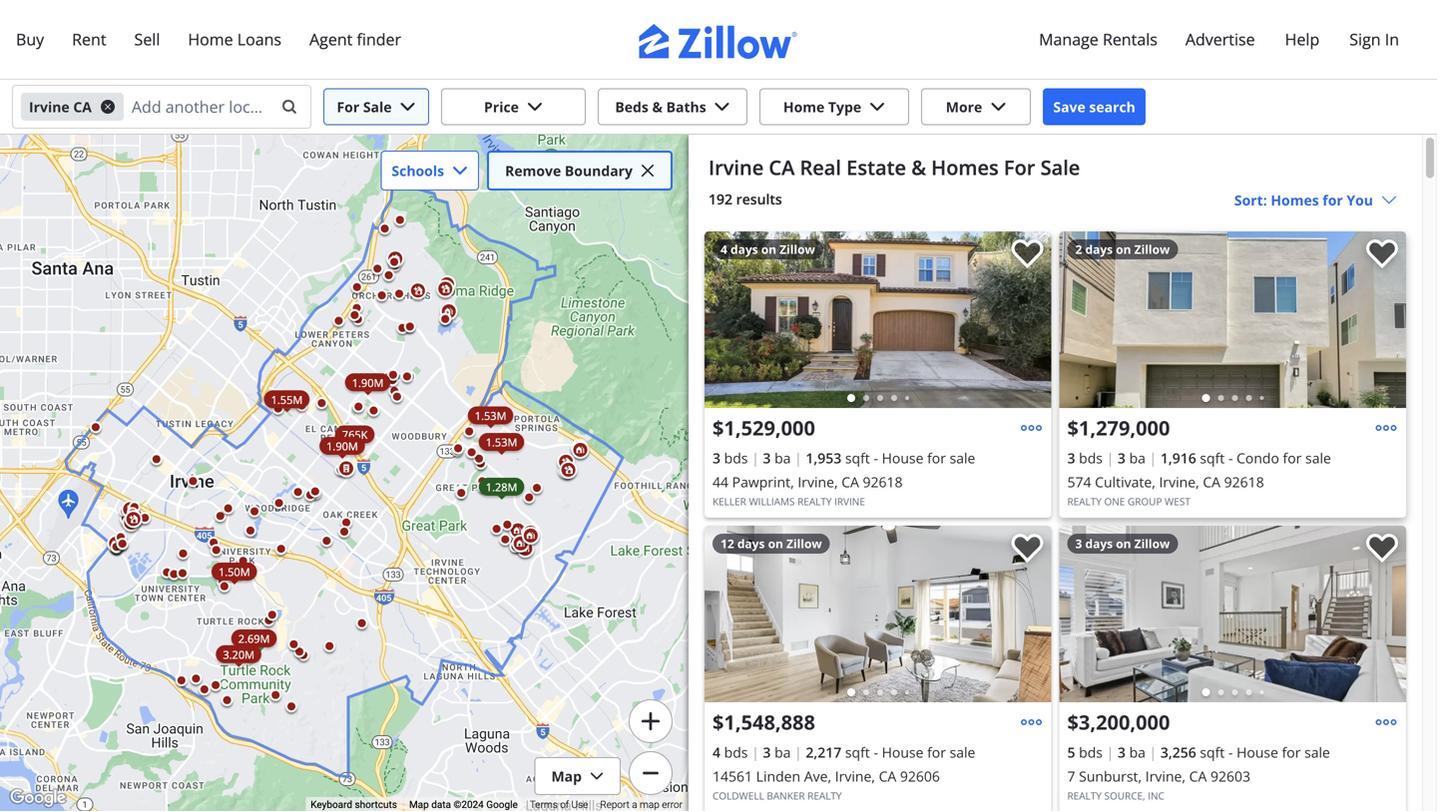Task type: describe. For each thing, give the bounding box(es) containing it.
3.20m link
[[216, 646, 262, 664]]

1,953 sqft
[[806, 449, 870, 468]]

property images, use arrow keys to navigate, image 1 of 35 group
[[1060, 232, 1407, 413]]

save this home image for $1,548,888
[[1012, 534, 1044, 563]]

5
[[1068, 743, 1076, 762]]

chevron down image for more
[[991, 99, 1007, 115]]

574
[[1068, 473, 1092, 492]]

4 bds
[[713, 743, 748, 762]]

days for $1,529,000
[[731, 241, 758, 258]]

save search button
[[1043, 88, 1147, 125]]

2,217 sqft
[[806, 743, 870, 762]]

sign in link
[[1336, 16, 1414, 63]]

sign
[[1350, 28, 1381, 50]]

0 vertical spatial 1.90m
[[352, 375, 384, 390]]

ca inside 44 pawprint, irvine, ca 92618 keller williams realty irvine
[[842, 473, 860, 492]]

sort:
[[1235, 191, 1268, 210]]

estate
[[847, 154, 907, 181]]

use
[[572, 799, 588, 811]]

chevron right image for $1,548,888
[[1018, 603, 1042, 627]]

save this home image for $3,200,000
[[1367, 534, 1399, 563]]

one
[[1105, 495, 1126, 509]]

44 pawprint, irvine, ca 92618 image
[[705, 232, 1052, 408]]

chevron down image for home type
[[870, 99, 886, 115]]

of
[[560, 799, 569, 811]]

$1,548,888
[[713, 709, 816, 736]]

5 bds
[[1068, 743, 1103, 762]]

boundary
[[565, 161, 633, 180]]

765k link
[[335, 426, 375, 444]]

realty inside 574 cultivate, irvine, ca 92618 realty one group west
[[1068, 495, 1102, 509]]

92606
[[901, 767, 940, 786]]

1.28m
[[486, 480, 518, 495]]

map data ©2024 google
[[409, 799, 518, 811]]

1 vertical spatial 1.90m
[[327, 439, 358, 454]]

ca left the real
[[769, 154, 795, 181]]

map region
[[0, 87, 858, 812]]

765k
[[342, 427, 368, 442]]

google image
[[5, 786, 71, 812]]

for inside dropdown button
[[1323, 191, 1344, 210]]

chevron down image for schools
[[452, 163, 468, 179]]

price button
[[441, 88, 586, 125]]

save this home button for $1,529,000
[[996, 232, 1052, 288]]

- for $1,548,888
[[874, 743, 879, 762]]

ca inside 14561 linden ave, irvine, ca 92606 coldwell banker realty
[[879, 767, 897, 786]]

- house for sale for $1,548,888
[[874, 743, 976, 762]]

keyboard shortcuts
[[311, 799, 397, 811]]

report
[[600, 799, 630, 811]]

save this home image
[[1012, 240, 1044, 269]]

sign in
[[1350, 28, 1400, 50]]

pawprint,
[[733, 473, 795, 492]]

0 vertical spatial 1.90m link
[[345, 374, 391, 392]]

help
[[1286, 28, 1320, 50]]

chevron left image for $3,200,000
[[1070, 603, 1094, 627]]

0 vertical spatial 1.53m link
[[468, 407, 514, 425]]

sqft for $1,548,888
[[846, 743, 870, 762]]

7
[[1068, 767, 1076, 786]]

©2024
[[454, 799, 484, 811]]

2.69m link
[[231, 630, 277, 648]]

loans
[[237, 28, 282, 50]]

terms of use link
[[530, 799, 588, 811]]

bds for $1,548,888
[[725, 743, 748, 762]]

2 days on zillow
[[1076, 241, 1171, 258]]

report a map error
[[600, 799, 683, 811]]

minus image
[[641, 763, 662, 784]]

for for $1,529,000
[[928, 449, 947, 468]]

buy
[[16, 28, 44, 50]]

- house for sale for $1,529,000
[[874, 449, 976, 468]]

44 pawprint, irvine, ca 92618 link
[[713, 470, 1044, 494]]

bds for $3,200,000
[[1080, 743, 1103, 762]]

west
[[1165, 495, 1191, 509]]

ba for $1,279,000
[[1130, 449, 1146, 468]]

type
[[829, 97, 862, 116]]

advertise
[[1186, 28, 1256, 50]]

source,
[[1105, 790, 1146, 803]]

search image
[[282, 99, 298, 115]]

ba for $3,200,000
[[1130, 743, 1146, 762]]

days for $3,200,000
[[1086, 536, 1113, 552]]

3 ba for $1,548,888
[[763, 743, 791, 762]]

save this home button for $1,279,000
[[1351, 232, 1407, 288]]

keyboard shortcuts button
[[311, 798, 397, 812]]

14561 linden ave, irvine, ca 92606 link
[[713, 765, 1044, 789]]

irvine ca
[[29, 97, 92, 116]]

baths
[[667, 97, 707, 116]]

cultivate,
[[1096, 473, 1156, 492]]

map button
[[535, 758, 621, 796]]

agent finder
[[310, 28, 401, 50]]

3 days on zillow
[[1076, 536, 1171, 552]]

1.50m
[[219, 565, 250, 580]]

chevron down image for sort: homes for you
[[1382, 192, 1398, 208]]

plus image
[[641, 711, 662, 732]]

& inside dropdown button
[[652, 97, 663, 116]]

irvine, inside 14561 linden ave, irvine, ca 92606 coldwell banker realty
[[835, 767, 876, 786]]

3.20m
[[223, 647, 255, 662]]

manage rentals link
[[1026, 16, 1172, 63]]

home type button
[[760, 88, 910, 125]]

sale for $1,279,000
[[1306, 449, 1332, 468]]

home loans
[[188, 28, 282, 50]]

remove
[[505, 161, 561, 180]]

google
[[487, 799, 518, 811]]

map
[[640, 799, 660, 811]]

on for $1,548,888
[[768, 536, 784, 552]]

sort: homes for you
[[1235, 191, 1374, 210]]

chevron down image inside map popup button
[[590, 770, 604, 784]]

574 cultivate, irvine, ca 92618 link
[[1068, 470, 1399, 494]]

linden
[[757, 767, 801, 786]]

3 up sunburst,
[[1118, 743, 1126, 762]]

sort: homes for you button
[[1230, 189, 1403, 212]]

home for home loans
[[188, 28, 233, 50]]

2
[[1076, 241, 1083, 258]]

help link
[[1272, 16, 1334, 63]]

3 ba for $1,529,000
[[763, 449, 791, 468]]

coldwell
[[713, 790, 765, 803]]

chevron down image for price
[[527, 99, 543, 115]]

save this home image for $1,279,000
[[1367, 240, 1399, 269]]

real
[[800, 154, 842, 181]]

rent link
[[58, 16, 120, 63]]

realty inside the 7 sunburst, irvine, ca 92603 realty source, inc
[[1068, 790, 1102, 803]]

sale for $1,529,000
[[950, 449, 976, 468]]

keller
[[713, 495, 747, 509]]

clear field image
[[279, 99, 295, 115]]

1 vertical spatial 1.53m link
[[479, 433, 525, 451]]

map for map
[[552, 767, 582, 786]]

chevron down image for beds & baths
[[715, 99, 731, 115]]

$3,200,000
[[1068, 709, 1171, 736]]

remove boundary button
[[487, 151, 673, 191]]

williams
[[749, 495, 795, 509]]

zillow for $1,548,888
[[787, 536, 822, 552]]

sale for $3,200,000
[[1305, 743, 1331, 762]]

irvine, for $1,529,000
[[798, 473, 838, 492]]

sale
[[1041, 154, 1081, 181]]



Task type: locate. For each thing, give the bounding box(es) containing it.
sqft for $1,529,000
[[846, 449, 870, 468]]

on right 2
[[1117, 241, 1132, 258]]

home inside popup button
[[784, 97, 825, 116]]

$1,529,000
[[713, 414, 816, 442]]

keyboard
[[311, 799, 353, 811]]

1.53m link
[[468, 407, 514, 425], [479, 433, 525, 451]]

days right 12
[[738, 536, 765, 552]]

chevron right image
[[1018, 308, 1042, 332], [1018, 603, 1042, 627], [1373, 603, 1397, 627]]

- up 574 cultivate, irvine, ca 92618 link
[[1229, 449, 1234, 468]]

banker
[[767, 790, 805, 803]]

1 horizontal spatial irvine
[[709, 154, 764, 181]]

- up 92603
[[1229, 743, 1234, 762]]

condo
[[1237, 449, 1280, 468]]

ba for $1,548,888
[[775, 743, 791, 762]]

1 horizontal spatial 92618
[[1225, 473, 1265, 492]]

1 horizontal spatial home
[[784, 97, 825, 116]]

0 horizontal spatial irvine
[[29, 97, 70, 116]]

schools button
[[381, 151, 479, 191]]

3 ba for $3,200,000
[[1118, 743, 1146, 762]]

chevron left image inside property images, use arrow keys to navigate, image 1 of 69 'group'
[[715, 603, 739, 627]]

12
[[721, 536, 735, 552]]

1.53m link up 1.28m "link"
[[479, 433, 525, 451]]

12 days on zillow
[[721, 536, 822, 552]]

0 horizontal spatial map
[[409, 799, 429, 811]]

house up the 92606
[[882, 743, 924, 762]]

- house for sale for $3,200,000
[[1229, 743, 1331, 762]]

chevron left image inside property images, use arrow keys to navigate, image 1 of 37 group
[[715, 308, 739, 332]]

realty inside 44 pawprint, irvine, ca 92618 keller williams realty irvine
[[798, 495, 832, 509]]

1.55m link
[[264, 391, 310, 409]]

7 sunburst, irvine, ca 92603 realty source, inc
[[1068, 767, 1251, 803]]

irvine, down 2,217 sqft
[[835, 767, 876, 786]]

chevron down image
[[715, 99, 731, 115], [452, 163, 468, 179], [1382, 192, 1398, 208], [590, 770, 604, 784]]

irvine for irvine ca real estate & homes for sale
[[709, 154, 764, 181]]

for
[[1004, 154, 1036, 181]]

3 chevron down image from the left
[[870, 99, 886, 115]]

ca inside the 7 sunburst, irvine, ca 92603 realty source, inc
[[1190, 767, 1208, 786]]

1 horizontal spatial &
[[912, 154, 927, 181]]

terms of use
[[530, 799, 588, 811]]

days right 2
[[1086, 241, 1113, 258]]

realty down 574
[[1068, 495, 1102, 509]]

3 ba up cultivate,
[[1118, 449, 1146, 468]]

chevron left image
[[1070, 308, 1094, 332]]

chevron down image right type
[[870, 99, 886, 115]]

chevron down image inside sort: homes for you dropdown button
[[1382, 192, 1398, 208]]

3 ba up linden
[[763, 743, 791, 762]]

chevron right image inside property images, use arrow keys to navigate, image 1 of 37 group
[[1018, 308, 1042, 332]]

shortcuts
[[355, 799, 397, 811]]

agent finder link
[[296, 16, 415, 63]]

sqft for $1,279,000
[[1201, 449, 1225, 468]]

1 horizontal spatial homes
[[1271, 191, 1320, 210]]

1 vertical spatial 1.53m
[[486, 435, 518, 450]]

2 92618 from the left
[[1225, 473, 1265, 492]]

1.53m for top 1.53m link
[[475, 408, 507, 423]]

house for $1,529,000
[[882, 449, 924, 468]]

beds
[[615, 97, 649, 116]]

92618
[[863, 473, 903, 492], [1225, 473, 1265, 492]]

days down the one
[[1086, 536, 1113, 552]]

- for $1,529,000
[[874, 449, 879, 468]]

ca down 3,256 sqft
[[1190, 767, 1208, 786]]

save this home button
[[996, 232, 1052, 288], [1351, 232, 1407, 288], [996, 526, 1052, 582], [1351, 526, 1407, 582]]

chevron down image right price
[[527, 99, 543, 115]]

sqft up 574 cultivate, irvine, ca 92618 link
[[1201, 449, 1225, 468]]

house for $3,200,000
[[1237, 743, 1279, 762]]

home inside main "navigation"
[[188, 28, 233, 50]]

3 down 574
[[1076, 536, 1083, 552]]

terms
[[530, 799, 558, 811]]

ca inside 574 cultivate, irvine, ca 92618 realty one group west
[[1204, 473, 1221, 492]]

chevron down image right schools
[[452, 163, 468, 179]]

save this home image
[[1367, 240, 1399, 269], [1012, 534, 1044, 563], [1367, 534, 1399, 563]]

in
[[1386, 28, 1400, 50]]

chevron down image right more at top
[[991, 99, 1007, 115]]

you
[[1347, 191, 1374, 210]]

irvine, for $3,200,000
[[1146, 767, 1186, 786]]

irvine left remove tag icon at the left
[[29, 97, 70, 116]]

2 3 bds from the left
[[1068, 449, 1103, 468]]

inc
[[1149, 790, 1165, 803]]

more button
[[922, 88, 1031, 125]]

sqft for $3,200,000
[[1201, 743, 1225, 762]]

map left data
[[409, 799, 429, 811]]

3 up 574
[[1068, 449, 1076, 468]]

192 results
[[709, 190, 783, 209]]

1.53m for bottommost 1.53m link
[[486, 435, 518, 450]]

1 vertical spatial map
[[409, 799, 429, 811]]

sale up '14561 linden ave, irvine, ca 92606' link
[[950, 743, 976, 762]]

chevron down image inside price popup button
[[527, 99, 543, 115]]

bds for $1,529,000
[[725, 449, 748, 468]]

- house for sale up the 92606
[[874, 743, 976, 762]]

0 vertical spatial homes
[[932, 154, 999, 181]]

chevron right image for $1,529,000
[[1018, 308, 1042, 332]]

house for $1,548,888
[[882, 743, 924, 762]]

92618 up irvine
[[863, 473, 903, 492]]

home left type
[[784, 97, 825, 116]]

search
[[1090, 97, 1136, 116]]

92618 for $1,529,000
[[863, 473, 903, 492]]

days for $1,548,888
[[738, 536, 765, 552]]

3 up linden
[[763, 743, 771, 762]]

on down results
[[762, 241, 777, 258]]

property images, use arrow keys to navigate, image 1 of 49 group
[[1060, 526, 1407, 707]]

irvine for irvine ca
[[29, 97, 70, 116]]

days for $1,279,000
[[1086, 241, 1113, 258]]

main content containing irvine ca real estate & homes for sale
[[689, 135, 1423, 812]]

4 for 4 bds
[[713, 743, 721, 762]]

ca down 1,916 sqft
[[1204, 473, 1221, 492]]

1 chevron down image from the left
[[400, 99, 416, 115]]

14561
[[713, 767, 753, 786]]

1 3 bds from the left
[[713, 449, 748, 468]]

chevron down image up schools
[[400, 99, 416, 115]]

sale for $1,548,888
[[950, 743, 976, 762]]

zillow down results
[[780, 241, 816, 258]]

chevron down image right you
[[1382, 192, 1398, 208]]

1.53m up 1.28m
[[475, 408, 507, 423]]

for up 44 pawprint, irvine, ca 92618 'link'
[[928, 449, 947, 468]]

realty
[[798, 495, 832, 509], [1068, 495, 1102, 509], [808, 790, 842, 803], [1068, 790, 1102, 803]]

92618 down "condo"
[[1225, 473, 1265, 492]]

realty left irvine
[[798, 495, 832, 509]]

on down the one
[[1117, 536, 1132, 552]]

homes right sort:
[[1271, 191, 1320, 210]]

save search
[[1054, 97, 1136, 116]]

3 ba up pawprint,
[[763, 449, 791, 468]]

bds right 5
[[1080, 743, 1103, 762]]

filters element
[[0, 80, 1438, 135]]

0 vertical spatial map
[[552, 767, 582, 786]]

homes inside dropdown button
[[1271, 191, 1320, 210]]

44 pawprint, irvine, ca 92618 keller williams realty irvine
[[713, 473, 903, 509]]

realty down ave, at the bottom right
[[808, 790, 842, 803]]

zillow for $1,529,000
[[780, 241, 816, 258]]

beds & baths
[[615, 97, 707, 116]]

chevron left image for $1,548,888
[[715, 603, 739, 627]]

chevron down image inside the schools 'popup button'
[[452, 163, 468, 179]]

house up 44 pawprint, irvine, ca 92618 'link'
[[882, 449, 924, 468]]

sale up 44 pawprint, irvine, ca 92618 'link'
[[950, 449, 976, 468]]

574 cultivate, irvine, ca 92618 image
[[1060, 232, 1407, 408]]

0 vertical spatial 4
[[721, 241, 728, 258]]

group
[[1128, 495, 1163, 509]]

1,916
[[1161, 449, 1197, 468]]

property images, use arrow keys to navigate, image 1 of 69 group
[[705, 526, 1052, 707]]

92618 inside 574 cultivate, irvine, ca 92618 realty one group west
[[1225, 473, 1265, 492]]

3 bds up 574
[[1068, 449, 1103, 468]]

days down 192 results
[[731, 241, 758, 258]]

7 sunburst, irvine, ca 92603 image
[[1060, 526, 1407, 703]]

map
[[552, 767, 582, 786], [409, 799, 429, 811]]

results
[[737, 190, 783, 209]]

chevron left image
[[715, 308, 739, 332], [715, 603, 739, 627], [1070, 603, 1094, 627]]

92618 inside 44 pawprint, irvine, ca 92618 keller williams realty irvine
[[863, 473, 903, 492]]

chevron right image inside property images, use arrow keys to navigate, image 1 of 49 "group"
[[1373, 603, 1397, 627]]

1 vertical spatial irvine
[[709, 154, 764, 181]]

home for home type
[[784, 97, 825, 116]]

- house for sale up 44 pawprint, irvine, ca 92618 'link'
[[874, 449, 976, 468]]

close image
[[641, 164, 655, 178]]

zillow for $3,200,000
[[1135, 536, 1171, 552]]

ba up linden
[[775, 743, 791, 762]]

realty down '7'
[[1068, 790, 1102, 803]]

- condo for sale
[[1229, 449, 1332, 468]]

4 for 4 days on zillow
[[721, 241, 728, 258]]

bds for $1,279,000
[[1080, 449, 1103, 468]]

irvine, for $1,279,000
[[1160, 473, 1200, 492]]

map up "of"
[[552, 767, 582, 786]]

1 vertical spatial 4
[[713, 743, 721, 762]]

bds up 574
[[1080, 449, 1103, 468]]

irvine ca real estate & homes for sale
[[709, 154, 1081, 181]]

price
[[484, 97, 519, 116]]

0 vertical spatial 1.53m
[[475, 408, 507, 423]]

44
[[713, 473, 729, 492]]

zillow for $1,279,000
[[1135, 241, 1171, 258]]

1.90m
[[352, 375, 384, 390], [327, 439, 358, 454]]

chevron right image inside property images, use arrow keys to navigate, image 1 of 69 'group'
[[1018, 603, 1042, 627]]

on for $1,529,000
[[762, 241, 777, 258]]

irvine
[[835, 495, 866, 509]]

& inside main content
[[912, 154, 927, 181]]

0 vertical spatial &
[[652, 97, 663, 116]]

& right beds
[[652, 97, 663, 116]]

irvine up 192 results
[[709, 154, 764, 181]]

irvine
[[29, 97, 70, 116], [709, 154, 764, 181]]

sale right "condo"
[[1306, 449, 1332, 468]]

4 chevron down image from the left
[[991, 99, 1007, 115]]

ca inside the filters element
[[73, 97, 92, 116]]

-
[[874, 449, 879, 468], [1229, 449, 1234, 468], [874, 743, 879, 762], [1229, 743, 1234, 762]]

2,217
[[806, 743, 842, 762]]

3 up 44
[[713, 449, 721, 468]]

sale
[[950, 449, 976, 468], [1306, 449, 1332, 468], [950, 743, 976, 762], [1305, 743, 1331, 762]]

- house for sale up '7 sunburst, irvine, ca 92603' link at the right bottom
[[1229, 743, 1331, 762]]

0 horizontal spatial home
[[188, 28, 233, 50]]

irvine, inside 574 cultivate, irvine, ca 92618 realty one group west
[[1160, 473, 1200, 492]]

& right estate
[[912, 154, 927, 181]]

for left you
[[1323, 191, 1344, 210]]

ave,
[[805, 767, 832, 786]]

homes left for at the top of the page
[[932, 154, 999, 181]]

0 horizontal spatial 3 bds
[[713, 449, 748, 468]]

ca left the 92606
[[879, 767, 897, 786]]

1.55m
[[271, 392, 303, 407]]

beds & baths button
[[598, 88, 748, 125]]

574 cultivate, irvine, ca 92618 realty one group west
[[1068, 473, 1265, 509]]

house up '7 sunburst, irvine, ca 92603' link at the right bottom
[[1237, 743, 1279, 762]]

3 up cultivate,
[[1118, 449, 1126, 468]]

4 up 14561 in the bottom of the page
[[713, 743, 721, 762]]

for up the 92606
[[928, 743, 947, 762]]

property images, use arrow keys to navigate, image 1 of 37 group
[[705, 232, 1052, 413]]

chevron left image down 12
[[715, 603, 739, 627]]

sqft up 92603
[[1201, 743, 1225, 762]]

bds up 14561 in the bottom of the page
[[725, 743, 748, 762]]

0 vertical spatial home
[[188, 28, 233, 50]]

rent
[[72, 28, 106, 50]]

bds up 44
[[725, 449, 748, 468]]

main navigation
[[0, 0, 1438, 80]]

Search text field
[[132, 91, 269, 123]]

chevron down image
[[400, 99, 416, 115], [527, 99, 543, 115], [870, 99, 886, 115], [991, 99, 1007, 115]]

2 chevron down image from the left
[[527, 99, 543, 115]]

1.50m link
[[212, 563, 257, 581]]

- up '14561 linden ave, irvine, ca 92606' link
[[874, 743, 879, 762]]

chevron down image inside 'beds & baths' dropdown button
[[715, 99, 731, 115]]

remove boundary
[[505, 161, 633, 180]]

main content
[[689, 135, 1423, 812]]

2.69m
[[238, 632, 270, 646]]

ba down $3,200,000
[[1130, 743, 1146, 762]]

a
[[632, 799, 638, 811]]

1 horizontal spatial 3 bds
[[1068, 449, 1103, 468]]

for for $3,200,000
[[1283, 743, 1301, 762]]

for up '7 sunburst, irvine, ca 92603' link at the right bottom
[[1283, 743, 1301, 762]]

0 horizontal spatial 92618
[[863, 473, 903, 492]]

chevron left image down 3 days on zillow on the bottom
[[1070, 603, 1094, 627]]

0 horizontal spatial &
[[652, 97, 663, 116]]

for for $1,279,000
[[1284, 449, 1302, 468]]

1 vertical spatial 1.90m link
[[320, 437, 365, 455]]

sell link
[[120, 16, 174, 63]]

for right "condo"
[[1284, 449, 1302, 468]]

zillow logo image
[[639, 24, 799, 59]]

1,916 sqft
[[1161, 449, 1225, 468]]

3 up pawprint,
[[763, 449, 771, 468]]

1 vertical spatial &
[[912, 154, 927, 181]]

chevron right image for $3,200,000
[[1373, 603, 1397, 627]]

irvine,
[[798, 473, 838, 492], [1160, 473, 1200, 492], [835, 767, 876, 786], [1146, 767, 1186, 786]]

remove tag image
[[100, 99, 116, 115]]

4 down 192
[[721, 241, 728, 258]]

irvine, inside 44 pawprint, irvine, ca 92618 keller williams realty irvine
[[798, 473, 838, 492]]

chevron left image for $1,529,000
[[715, 308, 739, 332]]

irvine, up inc
[[1146, 767, 1186, 786]]

save this home button for $1,548,888
[[996, 526, 1052, 582]]

on for $3,200,000
[[1117, 536, 1132, 552]]

92603
[[1211, 767, 1251, 786]]

0 horizontal spatial homes
[[932, 154, 999, 181]]

- for $3,200,000
[[1229, 743, 1234, 762]]

3 ba up sunburst,
[[1118, 743, 1146, 762]]

1 horizontal spatial map
[[552, 767, 582, 786]]

ca up irvine
[[842, 473, 860, 492]]

home left loans
[[188, 28, 233, 50]]

1 92618 from the left
[[863, 473, 903, 492]]

sqft up '14561 linden ave, irvine, ca 92606' link
[[846, 743, 870, 762]]

- for $1,279,000
[[1229, 449, 1234, 468]]

irvine, inside the 7 sunburst, irvine, ca 92603 realty source, inc
[[1146, 767, 1186, 786]]

zillow right 2
[[1135, 241, 1171, 258]]

irvine, up west
[[1160, 473, 1200, 492]]

- up 44 pawprint, irvine, ca 92618 'link'
[[874, 449, 879, 468]]

report a map error link
[[600, 799, 683, 811]]

0 vertical spatial irvine
[[29, 97, 70, 116]]

7 sunburst, irvine, ca 92603 link
[[1068, 765, 1399, 789]]

3 bds for $1,279,000
[[1068, 449, 1103, 468]]

irvine, down 1,953
[[798, 473, 838, 492]]

zillow down 'group'
[[1135, 536, 1171, 552]]

$1,279,000
[[1068, 414, 1171, 442]]

chevron right image
[[1373, 308, 1397, 332]]

zillow down williams
[[787, 536, 822, 552]]

on for $1,279,000
[[1117, 241, 1132, 258]]

agent
[[310, 28, 353, 50]]

realty inside 14561 linden ave, irvine, ca 92606 coldwell banker realty
[[808, 790, 842, 803]]

ba up cultivate,
[[1130, 449, 1146, 468]]

1 vertical spatial homes
[[1271, 191, 1320, 210]]

manage
[[1040, 28, 1099, 50]]

sqft up 44 pawprint, irvine, ca 92618 'link'
[[846, 449, 870, 468]]

3 ba for $1,279,000
[[1118, 449, 1146, 468]]

homes
[[932, 154, 999, 181], [1271, 191, 1320, 210]]

3
[[713, 449, 721, 468], [763, 449, 771, 468], [1068, 449, 1076, 468], [1118, 449, 1126, 468], [1076, 536, 1083, 552], [763, 743, 771, 762], [1118, 743, 1126, 762]]

irvine inside the filters element
[[29, 97, 70, 116]]

save
[[1054, 97, 1086, 116]]

1.28m link
[[479, 478, 525, 496]]

on down williams
[[768, 536, 784, 552]]

sale up '7 sunburst, irvine, ca 92603' link at the right bottom
[[1305, 743, 1331, 762]]

1.53m up 1.28m "link"
[[486, 435, 518, 450]]

ba for $1,529,000
[[775, 449, 791, 468]]

3 bds up 44
[[713, 449, 748, 468]]

chevron down image right "baths"
[[715, 99, 731, 115]]

1.53m link up 1.28m
[[468, 407, 514, 425]]

1 vertical spatial home
[[784, 97, 825, 116]]

chevron left image inside property images, use arrow keys to navigate, image 1 of 49 "group"
[[1070, 603, 1094, 627]]

chevron left image down 4 days on zillow
[[715, 308, 739, 332]]

chevron down image inside 'home type' popup button
[[870, 99, 886, 115]]

192
[[709, 190, 733, 209]]

ca left remove tag icon at the left
[[73, 97, 92, 116]]

zillow
[[780, 241, 816, 258], [1135, 241, 1171, 258], [787, 536, 822, 552], [1135, 536, 1171, 552]]

14561 linden ave, irvine, ca 92606 image
[[705, 526, 1052, 703]]

map for map data ©2024 google
[[409, 799, 429, 811]]

chevron down image inside "more" popup button
[[991, 99, 1007, 115]]

chevron down image up report
[[590, 770, 604, 784]]

for for $1,548,888
[[928, 743, 947, 762]]

sell
[[134, 28, 160, 50]]

ba up pawprint,
[[775, 449, 791, 468]]

home loans link
[[174, 16, 296, 63]]

3 bds for $1,529,000
[[713, 449, 748, 468]]

finder
[[357, 28, 401, 50]]

92618 for $1,279,000
[[1225, 473, 1265, 492]]

save this home button for $3,200,000
[[1351, 526, 1407, 582]]

map inside popup button
[[552, 767, 582, 786]]



Task type: vqa. For each thing, say whether or not it's contained in the screenshot.


